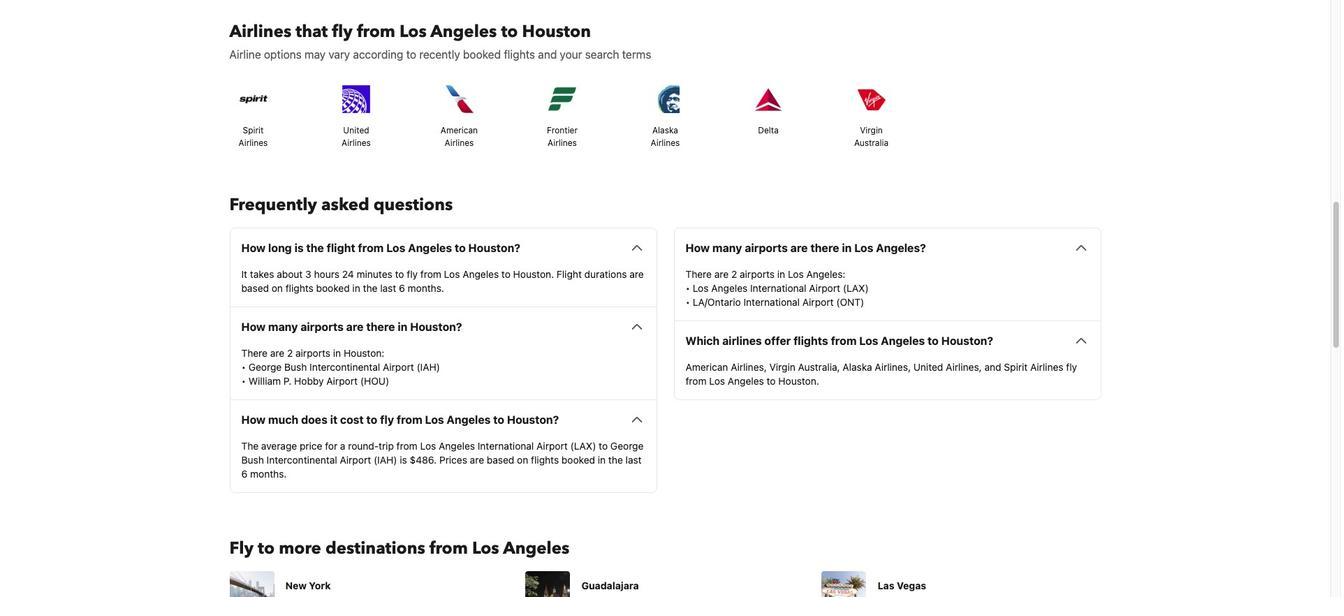 Task type: vqa. For each thing, say whether or not it's contained in the screenshot.
Booking.com image
no



Task type: describe. For each thing, give the bounding box(es) containing it.
los inside american airlines, virgin australia, alaska airlines, united airlines, and spirit airlines fly from los angeles to houston.
[[709, 375, 725, 387]]

• william
[[241, 375, 281, 387]]

terms
[[622, 48, 652, 61]]

new york link
[[230, 561, 409, 597]]

los inside airlines that fly from los angeles to houston airline options may vary according to recently booked flights and your search terms
[[400, 20, 427, 44]]

fly inside airlines that fly from los angeles to houston airline options may vary according to recently booked flights and your search terms
[[332, 20, 353, 44]]

• george
[[241, 361, 282, 373]]

asked
[[321, 194, 370, 217]]

guadalajara
[[582, 580, 639, 592]]

and inside american airlines, virgin australia, alaska airlines, united airlines, and spirit airlines fly from los angeles to houston.
[[985, 361, 1002, 373]]

airlines for spirit airlines
[[239, 138, 268, 148]]

vegas
[[897, 580, 927, 592]]

los inside it takes about 3 hours 24 minutes to fly from los angeles to houston. flight durations are based on flights booked in the last 6 months.
[[444, 269, 460, 280]]

frequently
[[230, 194, 317, 217]]

for
[[325, 440, 338, 452]]

there for los
[[811, 242, 840, 255]]

how many airports are there in houston? button
[[241, 319, 645, 336]]

there for how many airports are there in los angeles?
[[686, 269, 712, 280]]

york
[[309, 580, 331, 592]]

are inside how many airports are there in houston? dropdown button
[[346, 321, 364, 333]]

angeles?
[[876, 242, 926, 255]]

fly
[[230, 538, 254, 561]]

is inside dropdown button
[[295, 242, 304, 255]]

united inside "united airlines"
[[343, 125, 369, 136]]

your
[[560, 48, 582, 61]]

a
[[340, 440, 346, 452]]

are inside the how many airports are there in los angeles? dropdown button
[[791, 242, 808, 255]]

flight
[[327, 242, 355, 255]]

how for how many airports are there in houston?
[[241, 321, 266, 333]]

it
[[241, 269, 247, 280]]

round-
[[348, 440, 379, 452]]

houston. inside it takes about 3 hours 24 minutes to fly from los angeles to houston. flight durations are based on flights booked in the last 6 months.
[[513, 269, 554, 280]]

which
[[686, 335, 720, 347]]

according
[[353, 48, 403, 61]]

how long is the flight from los angeles to houston? button
[[241, 240, 645, 257]]

flights inside dropdown button
[[794, 335, 829, 347]]

frontier
[[547, 125, 578, 136]]

to right the cost
[[366, 414, 378, 426]]

spirit airlines logo image
[[234, 80, 273, 119]]

united airlines
[[342, 125, 371, 148]]

in inside it takes about 3 hours 24 minutes to fly from los angeles to houston. flight durations are based on flights booked in the last 6 months.
[[352, 282, 360, 294]]

australia,
[[798, 361, 840, 373]]

american airlines logo image
[[440, 80, 479, 119]]

virgin inside american airlines, virgin australia, alaska airlines, united airlines, and spirit airlines fly from los angeles to houston.
[[770, 361, 796, 373]]

to up the average price for a round-trip from los angeles international airport (lax) to george bush intercontinental airport (iah) is $486. prices are based on flights booked in the last 6 months.
[[493, 414, 505, 426]]

which airlines offer flights from los angeles to houston?
[[686, 335, 994, 347]]

las
[[878, 580, 895, 592]]

last inside the average price for a round-trip from los angeles international airport (lax) to george bush intercontinental airport (iah) is $486. prices are based on flights booked in the last 6 months.
[[626, 454, 642, 466]]

it
[[330, 414, 338, 426]]

there are 2 airports in los angeles: • los angeles international airport (lax) • la/ontario international airport (ont)
[[686, 269, 869, 308]]

p.
[[284, 375, 292, 387]]

to up it takes about 3 hours 24 minutes to fly from los angeles to houston. flight durations are based on flights booked in the last 6 months. at the top left
[[455, 242, 466, 255]]

destinations
[[326, 538, 425, 561]]

delta
[[758, 125, 779, 136]]

much
[[268, 414, 299, 426]]

• los
[[686, 282, 709, 294]]

houston
[[522, 20, 591, 44]]

fly inside it takes about 3 hours 24 minutes to fly from los angeles to houston. flight durations are based on flights booked in the last 6 months.
[[407, 269, 418, 280]]

3 airlines, from the left
[[946, 361, 982, 373]]

intercontinental inside the there are 2 airports in houston: • george bush intercontinental airport (iah) • william p. hobby airport (hou)
[[310, 361, 380, 373]]

houston:
[[344, 347, 385, 359]]

airlines for united airlines
[[342, 138, 371, 148]]

(hou)
[[360, 375, 389, 387]]

options
[[264, 48, 302, 61]]

angeles inside american airlines, virgin australia, alaska airlines, united airlines, and spirit airlines fly from los angeles to houston.
[[728, 375, 764, 387]]

australia
[[854, 138, 889, 148]]

how long is the flight from los angeles to houston?
[[241, 242, 521, 255]]

$486.
[[410, 454, 437, 466]]

trip
[[379, 440, 394, 452]]

that
[[296, 20, 328, 44]]

2 for how many airports are there in houston?
[[287, 347, 293, 359]]

how much does it cost to fly from los angeles to houston? button
[[241, 412, 645, 429]]

in inside the there are 2 airports in houston: • george bush intercontinental airport (iah) • william p. hobby airport (hou)
[[333, 347, 341, 359]]

angeles inside it takes about 3 hours 24 minutes to fly from los angeles to houston. flight durations are based on flights booked in the last 6 months.
[[463, 269, 499, 280]]

months. inside the average price for a round-trip from los angeles international airport (lax) to george bush intercontinental airport (iah) is $486. prices are based on flights booked in the last 6 months.
[[250, 468, 287, 480]]

american airlines
[[441, 125, 478, 148]]

houston. inside american airlines, virgin australia, alaska airlines, united airlines, and spirit airlines fly from los angeles to houston.
[[779, 375, 819, 387]]

angeles inside the average price for a round-trip from los angeles international airport (lax) to george bush intercontinental airport (iah) is $486. prices are based on flights booked in the last 6 months.
[[439, 440, 475, 452]]

on inside the average price for a round-trip from los angeles international airport (lax) to george bush intercontinental airport (iah) is $486. prices are based on flights booked in the last 6 months.
[[517, 454, 528, 466]]

bush inside the average price for a round-trip from los angeles international airport (lax) to george bush intercontinental airport (iah) is $486. prices are based on flights booked in the last 6 months.
[[241, 454, 264, 466]]

intercontinental inside the average price for a round-trip from los angeles international airport (lax) to george bush intercontinental airport (iah) is $486. prices are based on flights booked in the last 6 months.
[[267, 454, 337, 466]]

airlines inside american airlines, virgin australia, alaska airlines, united airlines, and spirit airlines fly from los angeles to houston.
[[1031, 361, 1064, 373]]

united airlines logo image
[[337, 80, 376, 119]]

from inside the average price for a round-trip from los angeles international airport (lax) to george bush intercontinental airport (iah) is $486. prices are based on flights booked in the last 6 months.
[[397, 440, 418, 452]]

(lax) inside the average price for a round-trip from los angeles international airport (lax) to george bush intercontinental airport (iah) is $486. prices are based on flights booked in the last 6 months.
[[571, 440, 596, 452]]

in inside there are 2 airports in los angeles: • los angeles international airport (lax) • la/ontario international airport (ont)
[[778, 269, 785, 280]]

flights inside it takes about 3 hours 24 minutes to fly from los angeles to houston. flight durations are based on flights booked in the last 6 months.
[[286, 282, 314, 294]]

price
[[300, 440, 322, 452]]

vary
[[329, 48, 350, 61]]

to left recently
[[406, 48, 417, 61]]

to inside american airlines, virgin australia, alaska airlines, united airlines, and spirit airlines fly from los angeles to houston.
[[767, 375, 776, 387]]

las vegas link
[[822, 561, 1002, 597]]

average
[[261, 440, 297, 452]]

(ont)
[[837, 296, 865, 308]]

international inside the average price for a round-trip from los angeles international airport (lax) to george bush intercontinental airport (iah) is $486. prices are based on flights booked in the last 6 months.
[[478, 440, 534, 452]]

how for how long is the flight from los angeles to houston?
[[241, 242, 266, 255]]

angeles:
[[807, 269, 846, 280]]

hobby
[[294, 375, 324, 387]]

how for how much does it cost to fly from los angeles to houston?
[[241, 414, 266, 426]]

alaska inside american airlines, virgin australia, alaska airlines, united airlines, and spirit airlines fly from los angeles to houston.
[[843, 361, 872, 373]]

frontier airlines
[[547, 125, 578, 148]]

fly to more destinations from los angeles
[[230, 538, 570, 561]]

new york
[[285, 580, 331, 592]]

how many airports are there in houston?
[[241, 321, 462, 333]]

alaska airlines
[[651, 125, 680, 148]]

virgin inside virgin australia
[[860, 125, 883, 136]]

flight
[[557, 269, 582, 280]]

airlines
[[723, 335, 762, 347]]

airlines inside airlines that fly from los angeles to houston airline options may vary according to recently booked flights and your search terms
[[230, 20, 292, 44]]

george
[[611, 440, 644, 452]]

more
[[279, 538, 321, 561]]

the
[[241, 440, 259, 452]]

los inside there are 2 airports in los angeles: • los angeles international airport (lax) • la/ontario international airport (ont)
[[788, 269, 804, 280]]

airports inside the there are 2 airports in houston: • george bush intercontinental airport (iah) • william p. hobby airport (hou)
[[296, 347, 331, 359]]

the inside it takes about 3 hours 24 minutes to fly from los angeles to houston. flight durations are based on flights booked in the last 6 months.
[[363, 282, 378, 294]]

las vegas
[[878, 580, 927, 592]]



Task type: locate. For each thing, give the bounding box(es) containing it.
1 vertical spatial spirit
[[1004, 361, 1028, 373]]

how left long
[[241, 242, 266, 255]]

how up the
[[241, 414, 266, 426]]

to down offer
[[767, 375, 776, 387]]

are right prices
[[470, 454, 484, 466]]

airlines for american airlines
[[445, 138, 474, 148]]

international up offer
[[744, 296, 800, 308]]

2 horizontal spatial the
[[609, 454, 623, 466]]

many
[[713, 242, 742, 255], [268, 321, 298, 333]]

united down which airlines offer flights from los angeles to houston? dropdown button
[[914, 361, 944, 373]]

0 vertical spatial months.
[[408, 282, 444, 294]]

0 vertical spatial houston.
[[513, 269, 554, 280]]

many for how many airports are there in houston?
[[268, 321, 298, 333]]

(lax)
[[843, 282, 869, 294], [571, 440, 596, 452]]

the down minutes
[[363, 282, 378, 294]]

based down takes
[[241, 282, 269, 294]]

0 horizontal spatial is
[[295, 242, 304, 255]]

0 horizontal spatial and
[[538, 48, 557, 61]]

1 horizontal spatial american
[[686, 361, 728, 373]]

many for how many airports are there in los angeles?
[[713, 242, 742, 255]]

0 vertical spatial american
[[441, 125, 478, 136]]

from inside american airlines, virgin australia, alaska airlines, united airlines, and spirit airlines fly from los angeles to houston.
[[686, 375, 707, 387]]

based right prices
[[487, 454, 515, 466]]

how up • los
[[686, 242, 710, 255]]

1 horizontal spatial there
[[811, 242, 840, 255]]

2 horizontal spatial airlines,
[[946, 361, 982, 373]]

last down george
[[626, 454, 642, 466]]

airports up • la/ontario
[[740, 269, 775, 280]]

there for houston?
[[366, 321, 395, 333]]

0 vertical spatial spirit
[[243, 125, 264, 136]]

international down the how much does it cost to fly from los angeles to houston? dropdown button
[[478, 440, 534, 452]]

bush
[[284, 361, 307, 373], [241, 454, 264, 466]]

1 horizontal spatial houston.
[[779, 375, 819, 387]]

from inside airlines that fly from los angeles to houston airline options may vary according to recently booked flights and your search terms
[[357, 20, 396, 44]]

booked inside airlines that fly from los angeles to houston airline options may vary according to recently booked flights and your search terms
[[463, 48, 501, 61]]

houston. left flight
[[513, 269, 554, 280]]

1 vertical spatial virgin
[[770, 361, 796, 373]]

minutes
[[357, 269, 393, 280]]

virgin
[[860, 125, 883, 136], [770, 361, 796, 373]]

1 horizontal spatial bush
[[284, 361, 307, 373]]

0 horizontal spatial bush
[[241, 454, 264, 466]]

1 horizontal spatial 2
[[732, 269, 737, 280]]

how
[[241, 242, 266, 255], [686, 242, 710, 255], [241, 321, 266, 333], [241, 414, 266, 426]]

0 horizontal spatial american
[[441, 125, 478, 136]]

in inside the average price for a round-trip from los angeles international airport (lax) to george bush intercontinental airport (iah) is $486. prices are based on flights booked in the last 6 months.
[[598, 454, 606, 466]]

are up • la/ontario
[[715, 269, 729, 280]]

virgin down offer
[[770, 361, 796, 373]]

and inside airlines that fly from los angeles to houston airline options may vary according to recently booked flights and your search terms
[[538, 48, 557, 61]]

it takes about 3 hours 24 minutes to fly from los angeles to houston. flight durations are based on flights booked in the last 6 months.
[[241, 269, 644, 294]]

0 vertical spatial is
[[295, 242, 304, 255]]

1 vertical spatial american
[[686, 361, 728, 373]]

based
[[241, 282, 269, 294], [487, 454, 515, 466]]

1 horizontal spatial 6
[[399, 282, 405, 294]]

based inside it takes about 3 hours 24 minutes to fly from los angeles to houston. flight durations are based on flights booked in the last 6 months.
[[241, 282, 269, 294]]

how much does it cost to fly from los angeles to houston?
[[241, 414, 559, 426]]

months. inside it takes about 3 hours 24 minutes to fly from los angeles to houston. flight durations are based on flights booked in the last 6 months.
[[408, 282, 444, 294]]

to inside the average price for a round-trip from los angeles international airport (lax) to george bush intercontinental airport (iah) is $486. prices are based on flights booked in the last 6 months.
[[599, 440, 608, 452]]

1 vertical spatial united
[[914, 361, 944, 373]]

intercontinental down price at bottom left
[[267, 454, 337, 466]]

1 horizontal spatial many
[[713, 242, 742, 255]]

1 horizontal spatial based
[[487, 454, 515, 466]]

durations
[[585, 269, 627, 280]]

1 vertical spatial bush
[[241, 454, 264, 466]]

many up • george
[[268, 321, 298, 333]]

1 vertical spatial the
[[363, 282, 378, 294]]

1 vertical spatial houston.
[[779, 375, 819, 387]]

airlines that fly from los angeles to houston airline options may vary according to recently booked flights and your search terms
[[230, 20, 652, 61]]

airlines for alaska airlines
[[651, 138, 680, 148]]

0 vertical spatial intercontinental
[[310, 361, 380, 373]]

months.
[[408, 282, 444, 294], [250, 468, 287, 480]]

how for how many airports are there in los angeles?
[[686, 242, 710, 255]]

about
[[277, 269, 303, 280]]

airports up there are 2 airports in los angeles: • los angeles international airport (lax) • la/ontario international airport (ont)
[[745, 242, 788, 255]]

booked inside the average price for a round-trip from los angeles international airport (lax) to george bush intercontinental airport (iah) is $486. prices are based on flights booked in the last 6 months.
[[562, 454, 595, 466]]

1 horizontal spatial there
[[686, 269, 712, 280]]

in
[[842, 242, 852, 255], [778, 269, 785, 280], [352, 282, 360, 294], [398, 321, 408, 333], [333, 347, 341, 359], [598, 454, 606, 466]]

does
[[301, 414, 328, 426]]

may
[[305, 48, 326, 61]]

bush up p.
[[284, 361, 307, 373]]

international down how many airports are there in los angeles?
[[750, 282, 807, 294]]

0 horizontal spatial alaska
[[653, 125, 678, 136]]

0 horizontal spatial 6
[[241, 468, 248, 480]]

there inside there are 2 airports in los angeles: • los angeles international airport (lax) • la/ontario international airport (ont)
[[686, 269, 712, 280]]

0 vertical spatial based
[[241, 282, 269, 294]]

united
[[343, 125, 369, 136], [914, 361, 944, 373]]

are inside the average price for a round-trip from los angeles international airport (lax) to george bush intercontinental airport (iah) is $486. prices are based on flights booked in the last 6 months.
[[470, 454, 484, 466]]

there up houston:
[[366, 321, 395, 333]]

6 inside it takes about 3 hours 24 minutes to fly from los angeles to houston. flight durations are based on flights booked in the last 6 months.
[[399, 282, 405, 294]]

on right prices
[[517, 454, 528, 466]]

to left houston
[[501, 20, 518, 44]]

airports up hobby
[[296, 347, 331, 359]]

2 vertical spatial the
[[609, 454, 623, 466]]

0 horizontal spatial virgin
[[770, 361, 796, 373]]

1 horizontal spatial booked
[[463, 48, 501, 61]]

1 vertical spatial there
[[366, 321, 395, 333]]

2 for how many airports are there in los angeles?
[[732, 269, 737, 280]]

0 horizontal spatial airlines,
[[731, 361, 767, 373]]

0 horizontal spatial spirit
[[243, 125, 264, 136]]

which airlines offer flights from los angeles to houston? button
[[686, 333, 1090, 350]]

1 vertical spatial based
[[487, 454, 515, 466]]

0 horizontal spatial (lax)
[[571, 440, 596, 452]]

booked inside it takes about 3 hours 24 minutes to fly from los angeles to houston. flight durations are based on flights booked in the last 6 months.
[[316, 282, 350, 294]]

1 horizontal spatial (iah)
[[417, 361, 440, 373]]

1 vertical spatial many
[[268, 321, 298, 333]]

angeles inside there are 2 airports in los angeles: • los angeles international airport (lax) • la/ontario international airport (ont)
[[712, 282, 748, 294]]

virgin up the australia
[[860, 125, 883, 136]]

1 horizontal spatial united
[[914, 361, 944, 373]]

frequently asked questions
[[230, 194, 453, 217]]

(lax) up (ont)
[[843, 282, 869, 294]]

delta logo image
[[749, 80, 788, 119]]

1 vertical spatial 6
[[241, 468, 248, 480]]

3
[[305, 269, 311, 280]]

1 vertical spatial (lax)
[[571, 440, 596, 452]]

1 vertical spatial 2
[[287, 347, 293, 359]]

2
[[732, 269, 737, 280], [287, 347, 293, 359]]

0 vertical spatial (iah)
[[417, 361, 440, 373]]

and
[[538, 48, 557, 61], [985, 361, 1002, 373]]

alaska airlines logo image
[[646, 80, 685, 119]]

there up • george
[[241, 347, 268, 359]]

american down which
[[686, 361, 728, 373]]

6 inside the average price for a round-trip from los angeles international airport (lax) to george bush intercontinental airport (iah) is $486. prices are based on flights booked in the last 6 months.
[[241, 468, 248, 480]]

0 vertical spatial alaska
[[653, 125, 678, 136]]

1 horizontal spatial alaska
[[843, 361, 872, 373]]

recently
[[419, 48, 460, 61]]

flights
[[504, 48, 535, 61], [286, 282, 314, 294], [794, 335, 829, 347], [531, 454, 559, 466]]

how up • george
[[241, 321, 266, 333]]

0 horizontal spatial houston.
[[513, 269, 554, 280]]

to up american airlines, virgin australia, alaska airlines, united airlines, and spirit airlines fly from los angeles to houston.
[[928, 335, 939, 347]]

alaska
[[653, 125, 678, 136], [843, 361, 872, 373]]

to right minutes
[[395, 269, 404, 280]]

0 horizontal spatial on
[[272, 282, 283, 294]]

from
[[357, 20, 396, 44], [358, 242, 384, 255], [421, 269, 442, 280], [831, 335, 857, 347], [686, 375, 707, 387], [397, 414, 423, 426], [397, 440, 418, 452], [430, 538, 468, 561]]

0 vertical spatial 2
[[732, 269, 737, 280]]

flights inside airlines that fly from los angeles to houston airline options may vary according to recently booked flights and your search terms
[[504, 48, 535, 61]]

there
[[686, 269, 712, 280], [241, 347, 268, 359]]

based inside the average price for a round-trip from los angeles international airport (lax) to george bush intercontinental airport (iah) is $486. prices are based on flights booked in the last 6 months.
[[487, 454, 515, 466]]

alaska down which airlines offer flights from los angeles to houston?
[[843, 361, 872, 373]]

there inside how many airports are there in houston? dropdown button
[[366, 321, 395, 333]]

1 horizontal spatial is
[[400, 454, 407, 466]]

the average price for a round-trip from los angeles international airport (lax) to george bush intercontinental airport (iah) is $486. prices are based on flights booked in the last 6 months.
[[241, 440, 644, 480]]

is inside the average price for a round-trip from los angeles international airport (lax) to george bush intercontinental airport (iah) is $486. prices are based on flights booked in the last 6 months.
[[400, 454, 407, 466]]

american
[[441, 125, 478, 136], [686, 361, 728, 373]]

airlines inside american airlines
[[445, 138, 474, 148]]

2 vertical spatial booked
[[562, 454, 595, 466]]

hours
[[314, 269, 340, 280]]

virgin australia
[[854, 125, 889, 148]]

1 vertical spatial is
[[400, 454, 407, 466]]

1 airlines, from the left
[[731, 361, 767, 373]]

last down minutes
[[380, 282, 396, 294]]

spirit inside spirit airlines
[[243, 125, 264, 136]]

0 vertical spatial booked
[[463, 48, 501, 61]]

0 vertical spatial last
[[380, 282, 396, 294]]

(iah) inside the average price for a round-trip from los angeles international airport (lax) to george bush intercontinental airport (iah) is $486. prices are based on flights booked in the last 6 months.
[[374, 454, 397, 466]]

american down american airlines logo
[[441, 125, 478, 136]]

months. down the average
[[250, 468, 287, 480]]

fly
[[332, 20, 353, 44], [407, 269, 418, 280], [1066, 361, 1077, 373], [380, 414, 394, 426]]

there for how many airports are there in houston?
[[241, 347, 268, 359]]

0 horizontal spatial there
[[241, 347, 268, 359]]

are inside the there are 2 airports in houston: • george bush intercontinental airport (iah) • william p. hobby airport (hou)
[[270, 347, 285, 359]]

virgin australia logo image
[[852, 80, 891, 119]]

1 horizontal spatial months.
[[408, 282, 444, 294]]

last
[[380, 282, 396, 294], [626, 454, 642, 466]]

are up • george
[[270, 347, 285, 359]]

spirit airlines
[[239, 125, 268, 148]]

airline
[[230, 48, 261, 61]]

booked
[[463, 48, 501, 61], [316, 282, 350, 294], [562, 454, 595, 466]]

0 vertical spatial there
[[686, 269, 712, 280]]

there
[[811, 242, 840, 255], [366, 321, 395, 333]]

to
[[501, 20, 518, 44], [406, 48, 417, 61], [455, 242, 466, 255], [395, 269, 404, 280], [502, 269, 511, 280], [928, 335, 939, 347], [767, 375, 776, 387], [366, 414, 378, 426], [493, 414, 505, 426], [599, 440, 608, 452], [258, 538, 275, 561]]

last inside it takes about 3 hours 24 minutes to fly from los angeles to houston. flight durations are based on flights booked in the last 6 months.
[[380, 282, 396, 294]]

0 horizontal spatial united
[[343, 125, 369, 136]]

1 vertical spatial there
[[241, 347, 268, 359]]

1 vertical spatial on
[[517, 454, 528, 466]]

the left flight
[[306, 242, 324, 255]]

there up • los
[[686, 269, 712, 280]]

on
[[272, 282, 283, 294], [517, 454, 528, 466]]

united inside american airlines, virgin australia, alaska airlines, united airlines, and spirit airlines fly from los angeles to houston.
[[914, 361, 944, 373]]

bush inside the there are 2 airports in houston: • george bush intercontinental airport (iah) • william p. hobby airport (hou)
[[284, 361, 307, 373]]

0 horizontal spatial 2
[[287, 347, 293, 359]]

united down the united airlines logo
[[343, 125, 369, 136]]

0 horizontal spatial many
[[268, 321, 298, 333]]

frontier airlines logo image
[[543, 80, 582, 119]]

american for american airlines
[[441, 125, 478, 136]]

to right fly
[[258, 538, 275, 561]]

(iah) inside the there are 2 airports in houston: • george bush intercontinental airport (iah) • william p. hobby airport (hou)
[[417, 361, 440, 373]]

the down george
[[609, 454, 623, 466]]

0 vertical spatial many
[[713, 242, 742, 255]]

1 horizontal spatial virgin
[[860, 125, 883, 136]]

takes
[[250, 269, 274, 280]]

there inside the there are 2 airports in houston: • george bush intercontinental airport (iah) • william p. hobby airport (hou)
[[241, 347, 268, 359]]

1 vertical spatial (iah)
[[374, 454, 397, 466]]

(iah) down how many airports are there in houston? dropdown button
[[417, 361, 440, 373]]

2 vertical spatial international
[[478, 440, 534, 452]]

houston?
[[469, 242, 521, 255], [410, 321, 462, 333], [942, 335, 994, 347], [507, 414, 559, 426]]

0 horizontal spatial there
[[366, 321, 395, 333]]

0 vertical spatial bush
[[284, 361, 307, 373]]

2 up p.
[[287, 347, 293, 359]]

on inside it takes about 3 hours 24 minutes to fly from los angeles to houston. flight durations are based on flights booked in the last 6 months.
[[272, 282, 283, 294]]

are up angeles: in the right top of the page
[[791, 242, 808, 255]]

24
[[342, 269, 354, 280]]

to left george
[[599, 440, 608, 452]]

guadalajara link
[[526, 561, 650, 597]]

0 vertical spatial 6
[[399, 282, 405, 294]]

0 horizontal spatial based
[[241, 282, 269, 294]]

1 vertical spatial months.
[[250, 468, 287, 480]]

1 horizontal spatial airlines,
[[875, 361, 911, 373]]

are right durations on the top
[[630, 269, 644, 280]]

0 vertical spatial (lax)
[[843, 282, 869, 294]]

6 down how long is the flight from los angeles to houston?
[[399, 282, 405, 294]]

there are 2 airports in houston: • george bush intercontinental airport (iah) • william p. hobby airport (hou)
[[241, 347, 440, 387]]

to left flight
[[502, 269, 511, 280]]

airports up the there are 2 airports in houston: • george bush intercontinental airport (iah) • william p. hobby airport (hou)
[[301, 321, 344, 333]]

airport
[[809, 282, 841, 294], [803, 296, 834, 308], [383, 361, 414, 373], [327, 375, 358, 387], [537, 440, 568, 452], [340, 454, 371, 466]]

1 horizontal spatial and
[[985, 361, 1002, 373]]

1 vertical spatial alaska
[[843, 361, 872, 373]]

6 down the
[[241, 468, 248, 480]]

are up houston:
[[346, 321, 364, 333]]

on down about
[[272, 282, 283, 294]]

is
[[295, 242, 304, 255], [400, 454, 407, 466]]

months. up how many airports are there in houston? dropdown button
[[408, 282, 444, 294]]

prices
[[439, 454, 467, 466]]

airports inside there are 2 airports in los angeles: • los angeles international airport (lax) • la/ontario international airport (ont)
[[740, 269, 775, 280]]

• la/ontario
[[686, 296, 741, 308]]

0 vertical spatial and
[[538, 48, 557, 61]]

2 inside the there are 2 airports in houston: • george bush intercontinental airport (iah) • william p. hobby airport (hou)
[[287, 347, 293, 359]]

2 inside there are 2 airports in los angeles: • los angeles international airport (lax) • la/ontario international airport (ont)
[[732, 269, 737, 280]]

0 vertical spatial united
[[343, 125, 369, 136]]

1 horizontal spatial on
[[517, 454, 528, 466]]

0 vertical spatial the
[[306, 242, 324, 255]]

intercontinental down houston:
[[310, 361, 380, 373]]

1 vertical spatial booked
[[316, 282, 350, 294]]

1 horizontal spatial (lax)
[[843, 282, 869, 294]]

(iah) down trip at bottom
[[374, 454, 397, 466]]

how many airports are there in los angeles? button
[[686, 240, 1090, 257]]

flights inside the average price for a round-trip from los angeles international airport (lax) to george bush intercontinental airport (iah) is $486. prices are based on flights booked in the last 6 months.
[[531, 454, 559, 466]]

there inside the how many airports are there in los angeles? dropdown button
[[811, 242, 840, 255]]

is right long
[[295, 242, 304, 255]]

1 horizontal spatial the
[[363, 282, 378, 294]]

los inside the average price for a round-trip from los angeles international airport (lax) to george bush intercontinental airport (iah) is $486. prices are based on flights booked in the last 6 months.
[[420, 440, 436, 452]]

1 vertical spatial last
[[626, 454, 642, 466]]

american airlines, virgin australia, alaska airlines, united airlines, and spirit airlines fly from los angeles to houston.
[[686, 361, 1077, 387]]

6
[[399, 282, 405, 294], [241, 468, 248, 480]]

long
[[268, 242, 292, 255]]

angeles inside airlines that fly from los angeles to houston airline options may vary according to recently booked flights and your search terms
[[431, 20, 497, 44]]

1 horizontal spatial last
[[626, 454, 642, 466]]

(lax) left george
[[571, 440, 596, 452]]

cost
[[340, 414, 364, 426]]

how many airports are there in los angeles?
[[686, 242, 926, 255]]

offer
[[765, 335, 791, 347]]

fly inside american airlines, virgin australia, alaska airlines, united airlines, and spirit airlines fly from los angeles to houston.
[[1066, 361, 1077, 373]]

there up angeles: in the right top of the page
[[811, 242, 840, 255]]

questions
[[374, 194, 453, 217]]

(lax) inside there are 2 airports in los angeles: • los angeles international airport (lax) • la/ontario international airport (ont)
[[843, 282, 869, 294]]

houston. down australia,
[[779, 375, 819, 387]]

bush down the
[[241, 454, 264, 466]]

0 horizontal spatial (iah)
[[374, 454, 397, 466]]

alaska down alaska airlines logo in the top of the page
[[653, 125, 678, 136]]

2 airlines, from the left
[[875, 361, 911, 373]]

1 vertical spatial intercontinental
[[267, 454, 337, 466]]

1 horizontal spatial spirit
[[1004, 361, 1028, 373]]

airlines for frontier airlines
[[548, 138, 577, 148]]

international
[[750, 282, 807, 294], [744, 296, 800, 308], [478, 440, 534, 452]]

american for american airlines, virgin australia, alaska airlines, united airlines, and spirit airlines fly from los angeles to houston.
[[686, 361, 728, 373]]

1 vertical spatial and
[[985, 361, 1002, 373]]

2 up • la/ontario
[[732, 269, 737, 280]]

is left $486.
[[400, 454, 407, 466]]

airlines inside frontier airlines
[[548, 138, 577, 148]]

many up • la/ontario
[[713, 242, 742, 255]]

fly inside dropdown button
[[380, 414, 394, 426]]

alaska inside alaska airlines
[[653, 125, 678, 136]]

0 vertical spatial there
[[811, 242, 840, 255]]

airlines,
[[731, 361, 767, 373], [875, 361, 911, 373], [946, 361, 982, 373]]

airlines
[[230, 20, 292, 44], [239, 138, 268, 148], [342, 138, 371, 148], [445, 138, 474, 148], [548, 138, 577, 148], [651, 138, 680, 148], [1031, 361, 1064, 373]]

0 horizontal spatial the
[[306, 242, 324, 255]]

0 vertical spatial virgin
[[860, 125, 883, 136]]

0 horizontal spatial booked
[[316, 282, 350, 294]]

0 horizontal spatial months.
[[250, 468, 287, 480]]

0 vertical spatial on
[[272, 282, 283, 294]]

new
[[285, 580, 307, 592]]

0 horizontal spatial last
[[380, 282, 396, 294]]

the inside how long is the flight from los angeles to houston? dropdown button
[[306, 242, 324, 255]]

the
[[306, 242, 324, 255], [363, 282, 378, 294], [609, 454, 623, 466]]

the inside the average price for a round-trip from los angeles international airport (lax) to george bush intercontinental airport (iah) is $486. prices are based on flights booked in the last 6 months.
[[609, 454, 623, 466]]

0 vertical spatial international
[[750, 282, 807, 294]]

1 vertical spatial international
[[744, 296, 800, 308]]

from inside it takes about 3 hours 24 minutes to fly from los angeles to houston. flight durations are based on flights booked in the last 6 months.
[[421, 269, 442, 280]]

airports
[[745, 242, 788, 255], [740, 269, 775, 280], [301, 321, 344, 333], [296, 347, 331, 359]]

american inside american airlines, virgin australia, alaska airlines, united airlines, and spirit airlines fly from los angeles to houston.
[[686, 361, 728, 373]]

are inside it takes about 3 hours 24 minutes to fly from los angeles to houston. flight durations are based on flights booked in the last 6 months.
[[630, 269, 644, 280]]

search
[[585, 48, 619, 61]]

are inside there are 2 airports in los angeles: • los angeles international airport (lax) • la/ontario international airport (ont)
[[715, 269, 729, 280]]

2 horizontal spatial booked
[[562, 454, 595, 466]]

spirit inside american airlines, virgin australia, alaska airlines, united airlines, and spirit airlines fly from los angeles to houston.
[[1004, 361, 1028, 373]]



